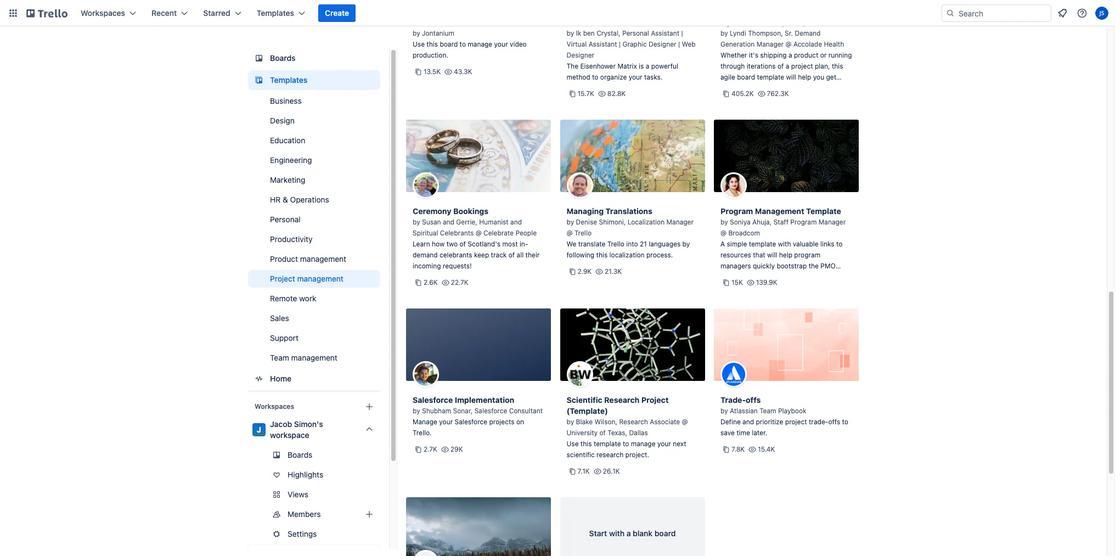 Task type: describe. For each thing, give the bounding box(es) containing it.
translations
[[606, 206, 653, 216]]

by inside scientific research project (template) by blake wilson, research associate @ university of texas, dallas use this template to manage your next scientific research project.
[[567, 418, 575, 426]]

| inside agile board template | trello by lyndi thompson, sr. demand generation manager @ accolade health whether it's shipping a product or running through iterations of a project plan, this agile board template will help you get things done.
[[803, 18, 806, 27]]

0 vertical spatial designer
[[649, 40, 677, 48]]

web
[[682, 40, 696, 48]]

video
[[510, 40, 527, 48]]

video
[[413, 18, 435, 27]]

boards for views
[[288, 450, 313, 460]]

use inside video production by jontanium use this board to manage your video production.
[[413, 40, 425, 48]]

to inside scientific research project (template) by blake wilson, research associate @ university of texas, dallas use this template to manage your next scientific research project.
[[623, 440, 630, 448]]

scientific
[[567, 395, 603, 405]]

eisenhower matrix task board by ik ben crystal, personal assistant | virtual assistant | graphic designer | web designer the eisenhower matrix is a powerful method to organize your tasks.
[[567, 18, 696, 81]]

resources
[[721, 251, 752, 259]]

celebrate
[[484, 229, 514, 237]]

template inside scientific research project (template) by blake wilson, research associate @ university of texas, dallas use this template to manage your next scientific research project.
[[594, 440, 621, 448]]

this inside agile board template | trello by lyndi thompson, sr. demand generation manager @ accolade health whether it's shipping a product or running through iterations of a project plan, this agile board template will help you get things done.
[[833, 62, 844, 70]]

things
[[721, 84, 740, 92]]

29k
[[451, 445, 463, 454]]

most
[[503, 240, 518, 248]]

soniya ahuja, staff program manager @ broadcom image
[[721, 172, 747, 199]]

board inside video production by jontanium use this board to manage your video production.
[[440, 40, 458, 48]]

back to home image
[[26, 4, 68, 22]]

0 vertical spatial eisenhower
[[567, 18, 611, 27]]

forward image for views
[[378, 488, 392, 501]]

sales link
[[248, 310, 381, 327]]

get
[[827, 73, 837, 81]]

marketing link
[[248, 171, 381, 189]]

valuable
[[793, 240, 819, 248]]

through
[[721, 62, 745, 70]]

managing translations by denise shimoni, localization manager @ trello we translate trello into 21 languages by following this localization process.
[[567, 206, 694, 259]]

open information menu image
[[1077, 8, 1088, 19]]

project inside scientific research project (template) by blake wilson, research associate @ university of texas, dallas use this template to manage your next scientific research project.
[[642, 395, 669, 405]]

shipping
[[761, 51, 787, 59]]

iterations
[[747, 62, 776, 70]]

with inside the program management template by soniya ahuja, staff program manager @ broadcom a simple template with valuable links to resources that will help program managers quickly bootstrap the pmo team.
[[779, 240, 792, 248]]

starred
[[203, 8, 230, 18]]

by inside salesforce implementation by shubham sonar, salesforce consultant manage your salesforce projects on trello.
[[413, 407, 420, 415]]

boards for home
[[270, 53, 296, 63]]

into
[[627, 240, 638, 248]]

task
[[639, 18, 656, 27]]

0 horizontal spatial personal
[[270, 215, 301, 224]]

this inside managing translations by denise shimoni, localization manager @ trello we translate trello into 21 languages by following this localization process.
[[597, 251, 608, 259]]

762.3k
[[768, 90, 789, 98]]

your inside scientific research project (template) by blake wilson, research associate @ university of texas, dallas use this template to manage your next scientific research project.
[[658, 440, 672, 448]]

generation
[[721, 40, 755, 48]]

ik
[[576, 29, 582, 37]]

track
[[491, 251, 507, 259]]

26.1k
[[603, 467, 620, 476]]

their
[[526, 251, 540, 259]]

highlights
[[288, 470, 324, 479]]

@ inside agile board template | trello by lyndi thompson, sr. demand generation manager @ accolade health whether it's shipping a product or running through iterations of a project plan, this agile board template will help you get things done.
[[786, 40, 792, 48]]

demand
[[413, 251, 438, 259]]

jacob
[[270, 420, 292, 429]]

organize
[[601, 73, 627, 81]]

support link
[[248, 330, 381, 347]]

template for management
[[807, 206, 842, 216]]

staff
[[774, 218, 789, 226]]

by inside agile board template | trello by lyndi thompson, sr. demand generation manager @ accolade health whether it's shipping a product or running through iterations of a project plan, this agile board template will help you get things done.
[[721, 29, 729, 37]]

a
[[721, 240, 726, 248]]

your inside salesforce implementation by shubham sonar, salesforce consultant manage your salesforce projects on trello.
[[439, 418, 453, 426]]

@ inside managing translations by denise shimoni, localization manager @ trello we translate trello into 21 languages by following this localization process.
[[567, 229, 573, 237]]

21
[[640, 240, 647, 248]]

workspaces inside popup button
[[81, 8, 125, 18]]

with inside button
[[610, 529, 625, 538]]

board inside agile board template | trello by lyndi thompson, sr. demand generation manager @ accolade health whether it's shipping a product or running through iterations of a project plan, this agile board template will help you get things done.
[[742, 18, 765, 27]]

views
[[288, 490, 309, 499]]

operations
[[290, 195, 329, 204]]

2.9k
[[578, 267, 592, 276]]

demand
[[795, 29, 821, 37]]

humanist
[[480, 218, 509, 226]]

1 horizontal spatial offs
[[829, 418, 841, 426]]

to inside eisenhower matrix task board by ik ben crystal, personal assistant | virtual assistant | graphic designer | web designer the eisenhower matrix is a powerful method to organize your tasks.
[[593, 73, 599, 81]]

remote work link
[[248, 290, 381, 308]]

your inside eisenhower matrix task board by ik ben crystal, personal assistant | virtual assistant | graphic designer | web designer the eisenhower matrix is a powerful method to organize your tasks.
[[629, 73, 643, 81]]

15k
[[732, 278, 744, 287]]

board inside eisenhower matrix task board by ik ben crystal, personal assistant | virtual assistant | graphic designer | web designer the eisenhower matrix is a powerful method to organize your tasks.
[[658, 18, 681, 27]]

2 vertical spatial trello
[[608, 240, 625, 248]]

prioritize
[[756, 418, 784, 426]]

people
[[516, 229, 537, 237]]

whether
[[721, 51, 748, 59]]

is
[[639, 62, 644, 70]]

members
[[288, 510, 321, 519]]

a inside eisenhower matrix task board by ik ben crystal, personal assistant | virtual assistant | graphic designer | web designer the eisenhower matrix is a powerful method to organize your tasks.
[[646, 62, 650, 70]]

running
[[829, 51, 853, 59]]

managers
[[721, 262, 752, 270]]

by inside the program management template by soniya ahuja, staff program manager @ broadcom a simple template with valuable links to resources that will help program managers quickly bootstrap the pmo team.
[[721, 218, 729, 226]]

a down the shipping
[[786, 62, 790, 70]]

of right "two"
[[460, 240, 466, 248]]

sonar,
[[453, 407, 473, 415]]

powerful
[[652, 62, 679, 70]]

to inside the program management template by soniya ahuja, staff program manager @ broadcom a simple template with valuable links to resources that will help program managers quickly bootstrap the pmo team.
[[837, 240, 843, 248]]

1 vertical spatial salesforce
[[475, 407, 508, 415]]

productivity link
[[248, 231, 381, 248]]

support
[[270, 333, 299, 343]]

1 vertical spatial research
[[620, 418, 649, 426]]

crystal,
[[597, 29, 621, 37]]

settings
[[288, 529, 317, 539]]

of left the all
[[509, 251, 515, 259]]

blake
[[576, 418, 593, 426]]

we
[[567, 240, 577, 248]]

on
[[517, 418, 524, 426]]

and for trade-
[[743, 418, 755, 426]]

manager inside managing translations by denise shimoni, localization manager @ trello we translate trello into 21 languages by following this localization process.
[[667, 218, 694, 226]]

2 vertical spatial salesforce
[[455, 418, 488, 426]]

13.5k
[[424, 68, 441, 76]]

jacob simon's workspace
[[270, 420, 323, 440]]

0 horizontal spatial assistant
[[589, 40, 618, 48]]

0 horizontal spatial project
[[270, 274, 295, 283]]

or
[[821, 51, 827, 59]]

blake wilson, research associate @ university of texas, dallas image
[[567, 361, 593, 388]]

0 vertical spatial assistant
[[651, 29, 680, 37]]

1 horizontal spatial program
[[791, 218, 817, 226]]

2.6k
[[424, 278, 438, 287]]

22.7k
[[451, 278, 469, 287]]

project management
[[270, 274, 344, 283]]

keep
[[474, 251, 489, 259]]

by left denise
[[567, 218, 575, 226]]

forward image inside members link
[[378, 508, 392, 521]]

recent
[[152, 8, 177, 18]]

localization
[[610, 251, 645, 259]]

manager inside the program management template by soniya ahuja, staff program manager @ broadcom a simple template with valuable links to resources that will help program managers quickly bootstrap the pmo team.
[[819, 218, 846, 226]]

atlassian team playbook image
[[721, 361, 747, 388]]

| left the graphic
[[619, 40, 621, 48]]

7.1k
[[578, 467, 590, 476]]

82.8k
[[608, 90, 626, 98]]

management for team management
[[291, 353, 338, 362]]

projects
[[490, 418, 515, 426]]

0 vertical spatial salesforce
[[413, 395, 453, 405]]

views link
[[248, 486, 392, 504]]

university
[[567, 429, 598, 437]]

templates link
[[248, 70, 381, 90]]

43.3k
[[454, 68, 473, 76]]

trade-
[[809, 418, 829, 426]]

accolade
[[794, 40, 823, 48]]

shimoni,
[[599, 218, 626, 226]]

1 vertical spatial eisenhower
[[581, 62, 616, 70]]

engineering link
[[248, 152, 381, 169]]

project management link
[[248, 270, 381, 288]]

use inside scientific research project (template) by blake wilson, research associate @ university of texas, dallas use this template to manage your next scientific research project.
[[567, 440, 579, 448]]

@ inside scientific research project (template) by blake wilson, research associate @ university of texas, dallas use this template to manage your next scientific research project.
[[682, 418, 688, 426]]

production
[[437, 18, 478, 27]]

1 vertical spatial matrix
[[618, 62, 637, 70]]

a left product
[[789, 51, 793, 59]]

wilson,
[[595, 418, 618, 426]]

susan and gerrie, humanist and spiritual celebrants @ celebrate people image
[[413, 172, 439, 199]]

business
[[270, 96, 302, 105]]

agile
[[721, 73, 736, 81]]

start with a blank board button
[[560, 498, 705, 556]]

0 vertical spatial research
[[605, 395, 640, 405]]

by inside ceremony bookings by susan and gerrie, humanist and spiritual celebrants @ celebrate people learn how two of scotland's most in- demand celebrants keep track of all their incoming requests!
[[413, 218, 420, 226]]



Task type: locate. For each thing, give the bounding box(es) containing it.
0 horizontal spatial help
[[780, 251, 793, 259]]

forward image inside the views link
[[378, 488, 392, 501]]

ben
[[584, 29, 595, 37]]

1 vertical spatial template
[[749, 240, 777, 248]]

ahuja,
[[753, 218, 772, 226]]

localization
[[628, 218, 665, 226]]

managing
[[567, 206, 604, 216]]

management for project management
[[297, 274, 344, 283]]

2 forward image from the top
[[378, 508, 392, 521]]

2 horizontal spatial manager
[[819, 218, 846, 226]]

playbook
[[779, 407, 807, 415]]

board
[[658, 18, 681, 27], [742, 18, 765, 27]]

help left you
[[799, 73, 812, 81]]

template for board
[[766, 18, 801, 27]]

management down 'support' link
[[291, 353, 338, 362]]

2 board from the left
[[742, 18, 765, 27]]

simple
[[727, 240, 748, 248]]

research up wilson,
[[605, 395, 640, 405]]

forward image inside settings link
[[378, 528, 392, 541]]

board up done. at the top right
[[738, 73, 756, 81]]

this up production. at the top of the page
[[427, 40, 438, 48]]

a left blank on the bottom of the page
[[627, 529, 631, 538]]

trade-
[[721, 395, 746, 405]]

1 horizontal spatial designer
[[649, 40, 677, 48]]

workspaces
[[81, 8, 125, 18], [255, 403, 294, 411]]

derek hamilton, content designer @ trello image
[[413, 550, 545, 556]]

(template)
[[567, 406, 608, 416]]

this inside video production by jontanium use this board to manage your video production.
[[427, 40, 438, 48]]

0 vertical spatial manage
[[468, 40, 493, 48]]

pmo
[[821, 262, 836, 270]]

0 horizontal spatial manage
[[468, 40, 493, 48]]

use up scientific
[[567, 440, 579, 448]]

with right start
[[610, 529, 625, 538]]

1 horizontal spatial trello
[[608, 240, 625, 248]]

two
[[447, 240, 458, 248]]

will inside the program management template by soniya ahuja, staff program manager @ broadcom a simple template with valuable links to resources that will help program managers quickly bootstrap the pmo team.
[[768, 251, 778, 259]]

marketing
[[270, 175, 306, 185]]

define
[[721, 418, 741, 426]]

education link
[[248, 132, 381, 149]]

templates button
[[250, 4, 312, 22]]

by up define
[[721, 407, 729, 415]]

manager up languages
[[667, 218, 694, 226]]

jacob simon (jacobsimon16) image
[[1096, 7, 1109, 20]]

matrix
[[613, 18, 637, 27], [618, 62, 637, 70]]

board right task
[[658, 18, 681, 27]]

by up spiritual
[[413, 218, 420, 226]]

with left valuable on the right top
[[779, 240, 792, 248]]

1 vertical spatial help
[[780, 251, 793, 259]]

0 vertical spatial board
[[440, 40, 458, 48]]

board up 'thompson,'
[[742, 18, 765, 27]]

and up people
[[511, 218, 522, 226]]

by left the soniya
[[721, 218, 729, 226]]

agile
[[721, 18, 740, 27]]

1 horizontal spatial workspaces
[[255, 403, 294, 411]]

project
[[270, 274, 295, 283], [642, 395, 669, 405]]

template down iterations
[[758, 73, 785, 81]]

to inside "trade-offs by atlassian team playbook define and prioritize project trade-offs to save time later."
[[843, 418, 849, 426]]

boards right the board icon
[[270, 53, 296, 63]]

1 horizontal spatial and
[[511, 218, 522, 226]]

management down productivity link
[[300, 254, 347, 264]]

0 vertical spatial project
[[792, 62, 814, 70]]

members link
[[248, 506, 392, 523]]

0 horizontal spatial use
[[413, 40, 425, 48]]

by left ik
[[567, 29, 575, 37]]

1 vertical spatial boards
[[288, 450, 313, 460]]

scientific
[[567, 451, 595, 459]]

hr & operations
[[270, 195, 329, 204]]

done.
[[742, 84, 760, 92]]

ceremony
[[413, 206, 452, 216]]

1 vertical spatial forward image
[[378, 508, 392, 521]]

1 horizontal spatial manage
[[631, 440, 656, 448]]

0 horizontal spatial with
[[610, 529, 625, 538]]

of inside agile board template | trello by lyndi thompson, sr. demand generation manager @ accolade health whether it's shipping a product or running through iterations of a project plan, this agile board template will help you get things done.
[[778, 62, 784, 70]]

0 vertical spatial templates
[[257, 8, 294, 18]]

0 horizontal spatial board
[[658, 18, 681, 27]]

| up the web
[[682, 29, 683, 37]]

boards link for views
[[248, 446, 381, 464]]

@ up scotland's
[[476, 229, 482, 237]]

team inside team management link
[[270, 353, 289, 362]]

program up the soniya
[[721, 206, 754, 216]]

team up prioritize at the bottom of the page
[[760, 407, 777, 415]]

help up bootstrap
[[780, 251, 793, 259]]

all
[[517, 251, 524, 259]]

scientific research project (template) by blake wilson, research associate @ university of texas, dallas use this template to manage your next scientific research project.
[[567, 395, 688, 459]]

by inside "trade-offs by atlassian team playbook define and prioritize project trade-offs to save time later."
[[721, 407, 729, 415]]

2 vertical spatial forward image
[[378, 528, 392, 541]]

1 vertical spatial team
[[760, 407, 777, 415]]

template up links
[[807, 206, 842, 216]]

2 horizontal spatial board
[[738, 73, 756, 81]]

program up valuable on the right top
[[791, 218, 817, 226]]

1 vertical spatial management
[[297, 274, 344, 283]]

tasks.
[[645, 73, 663, 81]]

assistant down the crystal,
[[589, 40, 618, 48]]

thompson,
[[749, 29, 784, 37]]

product
[[270, 254, 298, 264]]

to right links
[[837, 240, 843, 248]]

by up manage
[[413, 407, 420, 415]]

boards link up templates link
[[248, 48, 381, 68]]

template inside agile board template | trello by lyndi thompson, sr. demand generation manager @ accolade health whether it's shipping a product or running through iterations of a project plan, this agile board template will help you get things done.
[[758, 73, 785, 81]]

starred button
[[197, 4, 248, 22]]

soniya
[[730, 218, 751, 226]]

help inside agile board template | trello by lyndi thompson, sr. demand generation manager @ accolade health whether it's shipping a product or running through iterations of a project plan, this agile board template will help you get things done.
[[799, 73, 812, 81]]

and inside "trade-offs by atlassian team playbook define and prioritize project trade-offs to save time later."
[[743, 418, 755, 426]]

1 horizontal spatial personal
[[623, 29, 650, 37]]

template up that
[[749, 240, 777, 248]]

0 vertical spatial project
[[270, 274, 295, 283]]

1 vertical spatial designer
[[567, 51, 595, 59]]

design link
[[248, 112, 381, 130]]

1 horizontal spatial template
[[807, 206, 842, 216]]

1 vertical spatial template
[[807, 206, 842, 216]]

project up the remote
[[270, 274, 295, 283]]

remote work
[[270, 294, 317, 303]]

1 horizontal spatial with
[[779, 240, 792, 248]]

will up 762.3k
[[787, 73, 797, 81]]

denise
[[576, 218, 598, 226]]

productivity
[[270, 235, 313, 244]]

shubham sonar, salesforce consultant image
[[413, 361, 439, 388]]

use
[[413, 40, 425, 48], [567, 440, 579, 448]]

team down support
[[270, 353, 289, 362]]

eisenhower
[[567, 18, 611, 27], [581, 62, 616, 70]]

manage down dallas
[[631, 440, 656, 448]]

0 vertical spatial boards
[[270, 53, 296, 63]]

forward image
[[378, 488, 392, 501], [378, 508, 392, 521], [378, 528, 392, 541]]

board down jontanium
[[440, 40, 458, 48]]

process.
[[647, 251, 673, 259]]

this down running
[[833, 62, 844, 70]]

0 horizontal spatial designer
[[567, 51, 595, 59]]

to down production
[[460, 40, 466, 48]]

the
[[809, 262, 819, 270]]

manage inside video production by jontanium use this board to manage your video production.
[[468, 40, 493, 48]]

a inside button
[[627, 529, 631, 538]]

0 vertical spatial trello
[[807, 18, 829, 27]]

1 horizontal spatial board
[[655, 529, 676, 538]]

scotland's
[[468, 240, 501, 248]]

your inside video production by jontanium use this board to manage your video production.
[[495, 40, 508, 48]]

this down "translate"
[[597, 251, 608, 259]]

and up celebrants
[[443, 218, 455, 226]]

create a workspace image
[[363, 400, 376, 414]]

to right trade- on the right
[[843, 418, 849, 426]]

templates up business
[[270, 75, 308, 85]]

15.4k
[[758, 445, 776, 454]]

eisenhower up organize
[[581, 62, 616, 70]]

board right blank on the bottom of the page
[[655, 529, 676, 538]]

0 vertical spatial personal
[[623, 29, 650, 37]]

search image
[[947, 9, 956, 18]]

1 vertical spatial manage
[[631, 440, 656, 448]]

1 vertical spatial program
[[791, 218, 817, 226]]

1 vertical spatial offs
[[829, 418, 841, 426]]

celebrants
[[440, 251, 473, 259]]

1 vertical spatial personal
[[270, 215, 301, 224]]

1 horizontal spatial board
[[742, 18, 765, 27]]

@ up a
[[721, 229, 727, 237]]

0 horizontal spatial will
[[768, 251, 778, 259]]

1 vertical spatial workspaces
[[255, 403, 294, 411]]

| left the web
[[679, 40, 680, 48]]

1 horizontal spatial team
[[760, 407, 777, 415]]

1 vertical spatial board
[[738, 73, 756, 81]]

1 vertical spatial trello
[[575, 229, 592, 237]]

|
[[803, 18, 806, 27], [682, 29, 683, 37], [619, 40, 621, 48], [679, 40, 680, 48]]

2 vertical spatial management
[[291, 353, 338, 362]]

1 horizontal spatial assistant
[[651, 29, 680, 37]]

template inside the program management template by soniya ahuja, staff program manager @ broadcom a simple template with valuable links to resources that will help program managers quickly bootstrap the pmo team.
[[807, 206, 842, 216]]

0 vertical spatial workspaces
[[81, 8, 125, 18]]

team
[[270, 353, 289, 362], [760, 407, 777, 415]]

personal up the graphic
[[623, 29, 650, 37]]

1 vertical spatial project
[[786, 418, 808, 426]]

following
[[567, 251, 595, 259]]

1 board from the left
[[658, 18, 681, 27]]

by down video
[[413, 29, 420, 37]]

to down texas,
[[623, 440, 630, 448]]

1 boards link from the top
[[248, 48, 381, 68]]

and for ceremony
[[511, 218, 522, 226]]

1 forward image from the top
[[378, 488, 392, 501]]

3 forward image from the top
[[378, 528, 392, 541]]

0 horizontal spatial team
[[270, 353, 289, 362]]

consultant
[[509, 407, 543, 415]]

1 vertical spatial boards link
[[248, 446, 381, 464]]

0 vertical spatial use
[[413, 40, 425, 48]]

21.3k
[[605, 267, 622, 276]]

to right method
[[593, 73, 599, 81]]

designer down 'virtual'
[[567, 51, 595, 59]]

1 horizontal spatial will
[[787, 73, 797, 81]]

forward image for settings
[[378, 528, 392, 541]]

project up the associate
[[642, 395, 669, 405]]

2 boards link from the top
[[248, 446, 381, 464]]

method
[[567, 73, 591, 81]]

0 horizontal spatial board
[[440, 40, 458, 48]]

program management template by soniya ahuja, staff program manager @ broadcom a simple template with valuable links to resources that will help program managers quickly bootstrap the pmo team.
[[721, 206, 846, 281]]

trello inside agile board template | trello by lyndi thompson, sr. demand generation manager @ accolade health whether it's shipping a product or running through iterations of a project plan, this agile board template will help you get things done.
[[807, 18, 829, 27]]

boards link for home
[[248, 48, 381, 68]]

management for product management
[[300, 254, 347, 264]]

0 horizontal spatial and
[[443, 218, 455, 226]]

project inside agile board template | trello by lyndi thompson, sr. demand generation manager @ accolade health whether it's shipping a product or running through iterations of a project plan, this agile board template will help you get things done.
[[792, 62, 814, 70]]

will right that
[[768, 251, 778, 259]]

and down atlassian
[[743, 418, 755, 426]]

your down 'shubham'
[[439, 418, 453, 426]]

of inside scientific research project (template) by blake wilson, research associate @ university of texas, dallas use this template to manage your next scientific research project.
[[600, 429, 606, 437]]

template board image
[[253, 74, 266, 87]]

in-
[[520, 240, 529, 248]]

of down the shipping
[[778, 62, 784, 70]]

add image
[[363, 508, 376, 521]]

workspace
[[270, 431, 309, 440]]

board inside button
[[655, 529, 676, 538]]

2 vertical spatial board
[[655, 529, 676, 538]]

board inside agile board template | trello by lyndi thompson, sr. demand generation manager @ accolade health whether it's shipping a product or running through iterations of a project plan, this agile board template will help you get things done.
[[738, 73, 756, 81]]

salesforce down sonar,
[[455, 418, 488, 426]]

trello up localization
[[608, 240, 625, 248]]

it's
[[749, 51, 759, 59]]

project inside "trade-offs by atlassian team playbook define and prioritize project trade-offs to save time later."
[[786, 418, 808, 426]]

@ right the associate
[[682, 418, 688, 426]]

| up demand
[[803, 18, 806, 27]]

and
[[443, 218, 455, 226], [511, 218, 522, 226], [743, 418, 755, 426]]

of down wilson,
[[600, 429, 606, 437]]

create button
[[319, 4, 356, 22]]

139.9k
[[757, 278, 778, 287]]

manager up the shipping
[[757, 40, 784, 48]]

0 vertical spatial offs
[[746, 395, 761, 405]]

0 vertical spatial template
[[758, 73, 785, 81]]

personal down &
[[270, 215, 301, 224]]

this down university in the right bottom of the page
[[581, 440, 592, 448]]

0 vertical spatial will
[[787, 73, 797, 81]]

dallas
[[630, 429, 648, 437]]

0 vertical spatial matrix
[[613, 18, 637, 27]]

your left next
[[658, 440, 672, 448]]

template inside the program management template by soniya ahuja, staff program manager @ broadcom a simple template with valuable links to resources that will help program managers quickly bootstrap the pmo team.
[[749, 240, 777, 248]]

matrix left is
[[618, 62, 637, 70]]

help inside the program management template by soniya ahuja, staff program manager @ broadcom a simple template with valuable links to resources that will help program managers quickly bootstrap the pmo team.
[[780, 251, 793, 259]]

trello up demand
[[807, 18, 829, 27]]

Search field
[[956, 5, 1052, 21]]

boards link up highlights link
[[248, 446, 381, 464]]

will inside agile board template | trello by lyndi thompson, sr. demand generation manager @ accolade health whether it's shipping a product or running through iterations of a project plan, this agile board template will help you get things done.
[[787, 73, 797, 81]]

eisenhower up ben
[[567, 18, 611, 27]]

assistant down task
[[651, 29, 680, 37]]

primary element
[[0, 0, 1116, 26]]

personal inside eisenhower matrix task board by ik ben crystal, personal assistant | virtual assistant | graphic designer | web designer the eisenhower matrix is a powerful method to organize your tasks.
[[623, 29, 650, 37]]

by inside video production by jontanium use this board to manage your video production.
[[413, 29, 420, 37]]

0 horizontal spatial offs
[[746, 395, 761, 405]]

team inside "trade-offs by atlassian team playbook define and prioritize project trade-offs to save time later."
[[760, 407, 777, 415]]

@ down sr. on the top of the page
[[786, 40, 792, 48]]

board image
[[253, 52, 266, 65]]

&
[[283, 195, 288, 204]]

management down "product management" link
[[297, 274, 344, 283]]

project down playbook
[[786, 418, 808, 426]]

this inside scientific research project (template) by blake wilson, research associate @ university of texas, dallas use this template to manage your next scientific research project.
[[581, 440, 592, 448]]

1 vertical spatial templates
[[270, 75, 308, 85]]

that
[[754, 251, 766, 259]]

0 vertical spatial with
[[779, 240, 792, 248]]

0 vertical spatial boards link
[[248, 48, 381, 68]]

1 horizontal spatial manager
[[757, 40, 784, 48]]

j
[[257, 425, 261, 434]]

to
[[460, 40, 466, 48], [593, 73, 599, 81], [837, 240, 843, 248], [843, 418, 849, 426], [623, 440, 630, 448]]

implementation
[[455, 395, 515, 405]]

manager up links
[[819, 218, 846, 226]]

0 horizontal spatial program
[[721, 206, 754, 216]]

highlights link
[[248, 466, 381, 484]]

salesforce down implementation in the bottom of the page
[[475, 407, 508, 415]]

by right languages
[[683, 240, 690, 248]]

template up research
[[594, 440, 621, 448]]

0 vertical spatial help
[[799, 73, 812, 81]]

@ up 'we'
[[567, 229, 573, 237]]

1 horizontal spatial project
[[642, 395, 669, 405]]

0 vertical spatial program
[[721, 206, 754, 216]]

personal
[[623, 29, 650, 37], [270, 215, 301, 224]]

template up sr. on the top of the page
[[766, 18, 801, 27]]

2 horizontal spatial and
[[743, 418, 755, 426]]

0 vertical spatial management
[[300, 254, 347, 264]]

7.8k
[[732, 445, 745, 454]]

0 horizontal spatial manager
[[667, 218, 694, 226]]

0 vertical spatial team
[[270, 353, 289, 362]]

boards up highlights
[[288, 450, 313, 460]]

sales
[[270, 314, 289, 323]]

links
[[821, 240, 835, 248]]

will
[[787, 73, 797, 81], [768, 251, 778, 259]]

program
[[721, 206, 754, 216], [791, 218, 817, 226]]

home image
[[253, 372, 266, 386]]

designer up powerful
[[649, 40, 677, 48]]

1 vertical spatial assistant
[[589, 40, 618, 48]]

a right is
[[646, 62, 650, 70]]

@ inside ceremony bookings by susan and gerrie, humanist and spiritual celebrants @ celebrate people learn how two of scotland's most in- demand celebrants keep track of all their incoming requests!
[[476, 229, 482, 237]]

matrix up the crystal,
[[613, 18, 637, 27]]

0 horizontal spatial template
[[766, 18, 801, 27]]

1 vertical spatial project
[[642, 395, 669, 405]]

1 horizontal spatial use
[[567, 440, 579, 448]]

by down the agile
[[721, 29, 729, 37]]

video production by jontanium use this board to manage your video production.
[[413, 18, 527, 59]]

template inside agile board template | trello by lyndi thompson, sr. demand generation manager @ accolade health whether it's shipping a product or running through iterations of a project plan, this agile board template will help you get things done.
[[766, 18, 801, 27]]

create
[[325, 8, 349, 18]]

to inside video production by jontanium use this board to manage your video production.
[[460, 40, 466, 48]]

next
[[673, 440, 687, 448]]

how
[[432, 240, 445, 248]]

team management
[[270, 353, 338, 362]]

salesforce up 'shubham'
[[413, 395, 453, 405]]

manage inside scientific research project (template) by blake wilson, research associate @ university of texas, dallas use this template to manage your next scientific research project.
[[631, 440, 656, 448]]

your down is
[[629, 73, 643, 81]]

0 vertical spatial forward image
[[378, 488, 392, 501]]

1 vertical spatial use
[[567, 440, 579, 448]]

2 horizontal spatial trello
[[807, 18, 829, 27]]

trello down denise
[[575, 229, 592, 237]]

manage down production
[[468, 40, 493, 48]]

manager inside agile board template | trello by lyndi thompson, sr. demand generation manager @ accolade health whether it's shipping a product or running through iterations of a project plan, this agile board template will help you get things done.
[[757, 40, 784, 48]]

jontanium
[[422, 29, 455, 37]]

templates inside templates link
[[270, 75, 308, 85]]

by left blake
[[567, 418, 575, 426]]

denise shimoni, localization manager @ trello image
[[567, 172, 593, 199]]

virtual
[[567, 40, 587, 48]]

templates inside templates popup button
[[257, 8, 294, 18]]

project
[[792, 62, 814, 70], [786, 418, 808, 426]]

2 vertical spatial template
[[594, 440, 621, 448]]

0 horizontal spatial workspaces
[[81, 8, 125, 18]]

@ inside the program management template by soniya ahuja, staff program manager @ broadcom a simple template with valuable links to resources that will help program managers quickly bootstrap the pmo team.
[[721, 229, 727, 237]]

use up production. at the top of the page
[[413, 40, 425, 48]]

by inside eisenhower matrix task board by ik ben crystal, personal assistant | virtual assistant | graphic designer | web designer the eisenhower matrix is a powerful method to organize your tasks.
[[567, 29, 575, 37]]

later.
[[752, 429, 768, 437]]

research up dallas
[[620, 418, 649, 426]]

sr.
[[785, 29, 794, 37]]

1 vertical spatial will
[[768, 251, 778, 259]]

0 vertical spatial template
[[766, 18, 801, 27]]

templates up the board icon
[[257, 8, 294, 18]]

requests!
[[443, 262, 472, 270]]

1 vertical spatial with
[[610, 529, 625, 538]]

your left video
[[495, 40, 508, 48]]

0 notifications image
[[1057, 7, 1070, 20]]

project down product
[[792, 62, 814, 70]]



Task type: vqa. For each thing, say whether or not it's contained in the screenshot.


